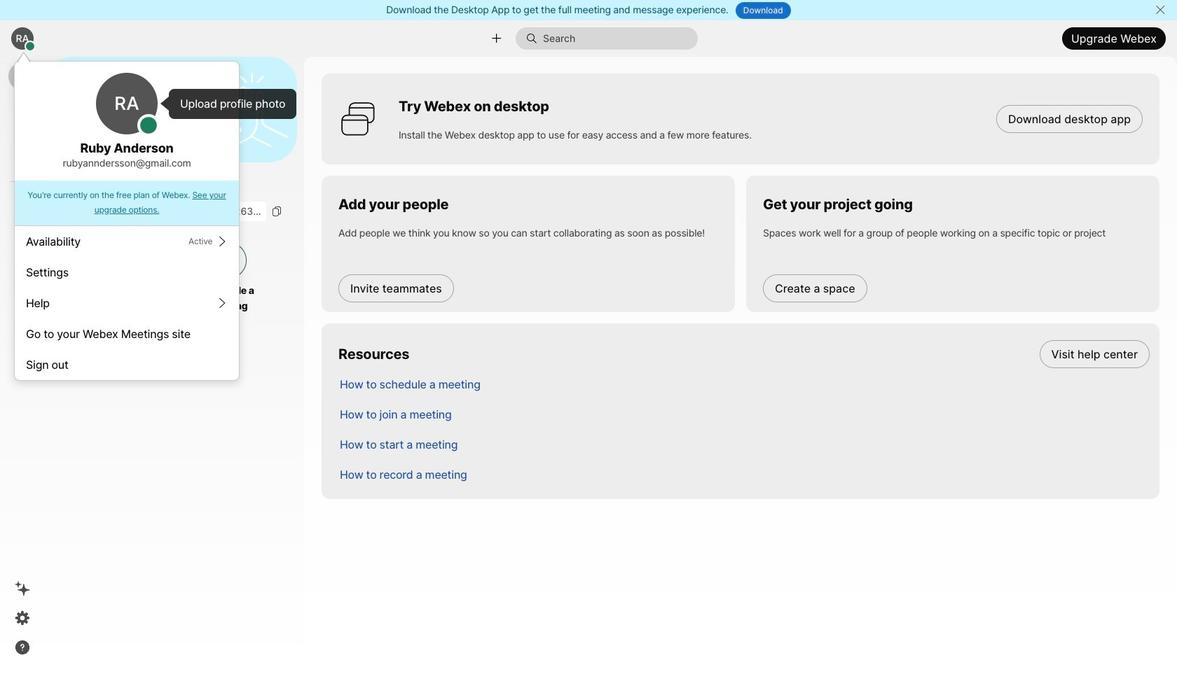 Task type: locate. For each thing, give the bounding box(es) containing it.
3 list item from the top
[[329, 399, 1160, 430]]

list item
[[329, 339, 1160, 369], [329, 369, 1160, 399], [329, 399, 1160, 430], [329, 430, 1160, 460], [329, 460, 1160, 490]]

0 vertical spatial arrow right_16 image
[[217, 236, 228, 247]]

2 arrow right_16 image from the top
[[217, 298, 228, 309]]

None text field
[[56, 202, 266, 222]]

arrow right_16 image
[[217, 236, 228, 247], [217, 298, 228, 309]]

1 vertical spatial arrow right_16 image
[[217, 298, 228, 309]]

navigation
[[0, 57, 45, 675]]

cancel_16 image
[[1155, 4, 1166, 15]]

4 list item from the top
[[329, 430, 1160, 460]]

two hands high fiving image
[[209, 68, 294, 152]]

1 arrow right_16 image from the top
[[217, 236, 228, 247]]



Task type: vqa. For each thing, say whether or not it's contained in the screenshot.
@ Mentions only 'option'
no



Task type: describe. For each thing, give the bounding box(es) containing it.
set status menu item
[[15, 226, 239, 257]]

arrow right_16 image inside "help" menu item
[[217, 298, 228, 309]]

5 list item from the top
[[329, 460, 1160, 490]]

webex tab list
[[8, 62, 36, 213]]

help menu item
[[15, 288, 239, 319]]

profile settings menu menu bar
[[15, 226, 239, 380]]

2 list item from the top
[[329, 369, 1160, 399]]

1 list item from the top
[[329, 339, 1160, 369]]

go to your webex meetings site menu item
[[15, 319, 239, 350]]

sign out menu item
[[15, 350, 239, 380]]

arrow right_16 image inside set status menu item
[[217, 236, 228, 247]]

settings menu item
[[15, 257, 239, 288]]



